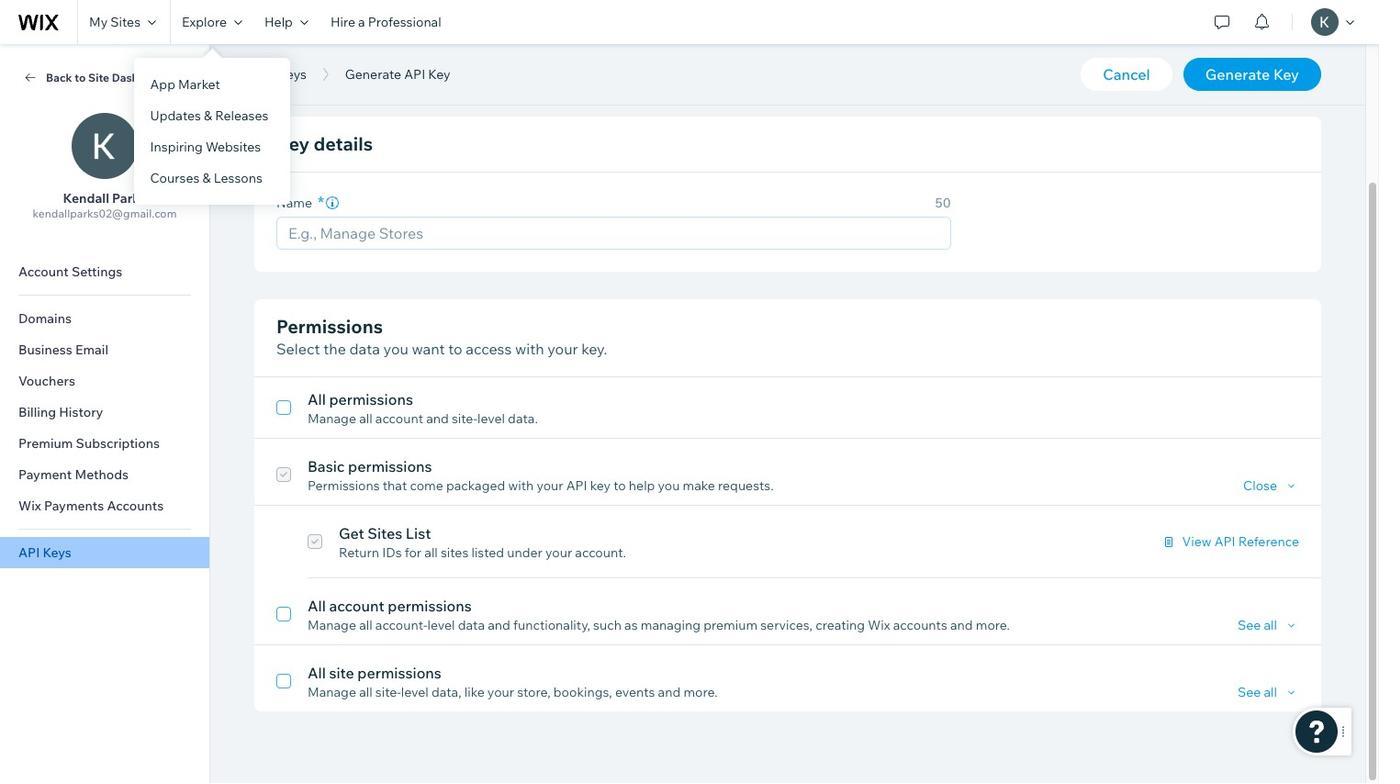 Task type: describe. For each thing, give the bounding box(es) containing it.
account
[[18, 264, 69, 280]]

app
[[150, 76, 175, 93]]

details
[[314, 132, 373, 155]]

to inside sidebar element
[[75, 70, 86, 84]]

1 horizontal spatial wix
[[868, 617, 890, 634]]

settings
[[72, 264, 122, 280]]

all inside get sites list return ids for all sites listed under your account.
[[425, 545, 438, 561]]

your right like
[[488, 684, 514, 701]]

my sites
[[89, 14, 141, 30]]

generate api key button
[[336, 61, 460, 88]]

generate key
[[1206, 65, 1299, 84]]

account inside all permissions manage all account and site-level data.
[[375, 411, 423, 427]]

account settings
[[18, 264, 122, 280]]

domains
[[18, 310, 72, 327]]

you inside permissions select the data you want to access with your key.
[[383, 340, 409, 358]]

1 vertical spatial site-
[[375, 684, 401, 701]]

to inside permissions select the data you want to access with your key.
[[448, 340, 462, 358]]

each
[[376, 57, 409, 75]]

key inside button
[[1274, 65, 1299, 84]]

1 vertical spatial more.
[[684, 684, 718, 701]]

close button
[[1244, 478, 1299, 494]]

bookings,
[[554, 684, 612, 701]]

back to site dashboard link
[[22, 69, 187, 85]]

api keys link
[[0, 537, 209, 568]]

list
[[406, 524, 431, 543]]

billing
[[18, 404, 56, 421]]

name *
[[276, 192, 324, 213]]

ids
[[382, 545, 402, 561]]

courses & lessons
[[150, 170, 263, 186]]

business email link
[[0, 334, 209, 366]]

billing history link
[[0, 397, 209, 428]]

to left 'of'
[[610, 57, 624, 75]]

vouchers link
[[0, 366, 209, 397]]

and right events
[[658, 684, 681, 701]]

you left generate
[[439, 57, 464, 75]]

site
[[329, 664, 354, 682]]

all for all account permissions
[[308, 597, 326, 615]]

1 vertical spatial account
[[329, 597, 385, 615]]

generate api key
[[345, 66, 450, 83]]

all for all permissions manage all account and site-level data.
[[308, 390, 326, 409]]

hire
[[331, 14, 355, 30]]

see all button for all account permissions
[[1238, 617, 1299, 634]]

0 vertical spatial access
[[560, 57, 606, 75]]

all permissions manage all account and site-level data.
[[308, 390, 538, 427]]

methods
[[75, 467, 129, 483]]

see all for all account permissions
[[1238, 617, 1277, 634]]

return
[[339, 545, 379, 561]]

level for all site permissions
[[401, 684, 429, 701]]

want
[[412, 340, 445, 358]]

api inside generate api key button
[[404, 66, 425, 83]]

name
[[276, 195, 312, 211]]

the inside permissions select the data you want to access with your key.
[[323, 340, 346, 358]]

account.
[[575, 545, 626, 561]]

come
[[410, 478, 443, 494]]

updates
[[150, 107, 201, 124]]

1 vertical spatial with
[[508, 478, 534, 494]]

accounts
[[893, 617, 948, 634]]

courses
[[150, 170, 200, 186]]

and inside all permissions manage all account and site-level data.
[[426, 411, 449, 427]]

hire a professional
[[331, 14, 441, 30]]

your inside permissions select the data you want to access with your key.
[[548, 340, 578, 358]]

learn
[[1068, 57, 1107, 75]]

generate
[[468, 57, 530, 75]]

updates & releases link
[[134, 100, 291, 131]]

generate for generate key
[[1206, 65, 1270, 84]]

close
[[1244, 478, 1277, 494]]

sites
[[441, 545, 469, 561]]

permissions up that at the bottom left of the page
[[348, 457, 432, 476]]

keep in mind: each key you generate has access to all of your sites. for security, only add the permissions you need. learn more
[[277, 57, 1146, 75]]

lessons
[[214, 170, 263, 186]]

premium subscriptions link
[[0, 428, 209, 459]]

permissions select the data you want to access with your key.
[[276, 315, 607, 358]]

key details
[[276, 132, 373, 155]]

permissions for permissions that come packaged with your api key to help you make requests.
[[308, 478, 380, 494]]

1 horizontal spatial key
[[590, 478, 611, 494]]

inspiring websites
[[150, 139, 261, 155]]

data inside permissions select the data you want to access with your key.
[[349, 340, 380, 358]]

& for updates
[[204, 107, 212, 124]]

that
[[383, 478, 407, 494]]

dashboard
[[112, 70, 170, 84]]

such
[[593, 617, 622, 634]]

security,
[[761, 57, 818, 75]]

1 horizontal spatial the
[[884, 57, 906, 75]]

only
[[821, 57, 851, 75]]

keep
[[277, 57, 314, 75]]

account-
[[375, 617, 428, 634]]

more
[[1110, 57, 1146, 75]]

site
[[88, 70, 109, 84]]

permissions inside all permissions manage all account and site-level data.
[[329, 390, 413, 409]]

all inside all permissions manage all account and site-level data.
[[359, 411, 373, 427]]

like
[[464, 684, 485, 701]]

site- inside all permissions manage all account and site-level data.
[[452, 411, 477, 427]]

of
[[646, 57, 659, 75]]

listed
[[472, 545, 504, 561]]

generate key button
[[1184, 58, 1322, 91]]

accounts
[[107, 498, 164, 514]]

packaged
[[446, 478, 505, 494]]

manage all account-level data and functionality, such as managing premium services, creating wix accounts and more.
[[308, 617, 1010, 634]]

view api reference link
[[1160, 534, 1299, 550]]

websites
[[206, 139, 261, 155]]

under
[[507, 545, 543, 561]]

& for courses
[[202, 170, 211, 186]]

for
[[405, 545, 422, 561]]

professional
[[368, 14, 441, 30]]

wix inside sidebar element
[[18, 498, 41, 514]]

basic permissions
[[308, 457, 432, 476]]

back
[[46, 70, 72, 84]]

api keys for 'api keys' button
[[254, 66, 307, 83]]



Task type: locate. For each thing, give the bounding box(es) containing it.
more. right accounts
[[976, 617, 1010, 634]]

level for all account permissions
[[428, 617, 455, 634]]

2 see from the top
[[1238, 684, 1261, 701]]

all for all site permissions
[[308, 664, 326, 682]]

0 vertical spatial the
[[884, 57, 906, 75]]

view
[[1182, 534, 1212, 550]]

manage all site-level data, like your store, bookings, events and more.
[[308, 684, 718, 701]]

account up basic permissions
[[375, 411, 423, 427]]

0 vertical spatial &
[[204, 107, 212, 124]]

permissions up "select"
[[276, 315, 383, 338]]

manage for site
[[308, 684, 356, 701]]

access inside permissions select the data you want to access with your key.
[[466, 340, 512, 358]]

generate inside button
[[345, 66, 401, 83]]

your right under
[[545, 545, 572, 561]]

get sites list return ids for all sites listed under your account.
[[339, 524, 626, 561]]

my
[[89, 14, 108, 30]]

level down all account permissions
[[428, 617, 455, 634]]

app market
[[150, 76, 220, 93]]

all account permissions
[[308, 597, 472, 615]]

&
[[204, 107, 212, 124], [202, 170, 211, 186]]

sites inside get sites list return ids for all sites listed under your account.
[[368, 524, 402, 543]]

sidebar element
[[0, 44, 210, 783]]

api
[[254, 66, 275, 83], [404, 66, 425, 83], [566, 478, 587, 494], [1215, 534, 1236, 550], [18, 545, 40, 561]]

learn more link
[[1068, 55, 1146, 77]]

0 vertical spatial sites
[[111, 14, 141, 30]]

parks
[[112, 190, 146, 207]]

functionality,
[[513, 617, 590, 634]]

your left key.
[[548, 340, 578, 358]]

0 horizontal spatial keys
[[43, 545, 71, 561]]

select
[[276, 340, 320, 358]]

all site permissions
[[308, 664, 442, 682]]

sites
[[111, 14, 141, 30], [368, 524, 402, 543]]

app market link
[[134, 69, 291, 100]]

& down the inspiring websites
[[202, 170, 211, 186]]

key right each
[[413, 57, 436, 75]]

your
[[663, 57, 693, 75], [548, 340, 578, 358], [537, 478, 563, 494], [545, 545, 572, 561], [488, 684, 514, 701]]

add
[[854, 57, 880, 75]]

1 see from the top
[[1238, 617, 1261, 634]]

site- down all site permissions
[[375, 684, 401, 701]]

business
[[18, 342, 72, 358]]

1 vertical spatial data
[[458, 617, 485, 634]]

level left data,
[[401, 684, 429, 701]]

0 vertical spatial data
[[349, 340, 380, 358]]

sites up ids
[[368, 524, 402, 543]]

requests.
[[718, 478, 774, 494]]

data left want
[[349, 340, 380, 358]]

0 vertical spatial permissions
[[276, 315, 383, 338]]

api keys inside sidebar element
[[18, 545, 71, 561]]

get
[[339, 524, 364, 543]]

you right help
[[658, 478, 680, 494]]

account up account- on the bottom left
[[329, 597, 385, 615]]

keys for 'api keys' button
[[278, 66, 307, 83]]

releases
[[215, 107, 269, 124]]

1 horizontal spatial more.
[[976, 617, 1010, 634]]

courses & lessons link
[[134, 163, 291, 194]]

payment methods link
[[0, 459, 209, 490]]

the right add on the top
[[884, 57, 906, 75]]

0 vertical spatial api keys
[[254, 66, 307, 83]]

wix down payment
[[18, 498, 41, 514]]

sites.
[[696, 57, 732, 75]]

managing
[[641, 617, 701, 634]]

1 horizontal spatial access
[[560, 57, 606, 75]]

premium subscriptions
[[18, 435, 160, 452]]

0 vertical spatial site-
[[452, 411, 477, 427]]

data,
[[432, 684, 462, 701]]

with left key.
[[515, 340, 544, 358]]

generate for generate api key
[[345, 66, 401, 83]]

1 manage from the top
[[308, 411, 356, 427]]

to left help
[[614, 478, 626, 494]]

to right want
[[448, 340, 462, 358]]

keys down payments
[[43, 545, 71, 561]]

permissions inside permissions select the data you want to access with your key.
[[276, 315, 383, 338]]

sites for my
[[111, 14, 141, 30]]

api inside 'api keys' button
[[254, 66, 275, 83]]

inspiring websites link
[[134, 131, 291, 163]]

view api reference
[[1182, 534, 1299, 550]]

0 vertical spatial with
[[515, 340, 544, 358]]

see all button for all site permissions
[[1238, 684, 1299, 701]]

your up under
[[537, 478, 563, 494]]

manage inside all permissions manage all account and site-level data.
[[308, 411, 356, 427]]

help
[[265, 14, 293, 30]]

permissions right add on the top
[[910, 57, 993, 75]]

0 vertical spatial keys
[[278, 66, 307, 83]]

vouchers
[[18, 373, 75, 389]]

keys left in
[[278, 66, 307, 83]]

key left help
[[590, 478, 611, 494]]

& up the inspiring websites
[[204, 107, 212, 124]]

3 all from the top
[[308, 664, 326, 682]]

1 vertical spatial all
[[308, 597, 326, 615]]

access
[[560, 57, 606, 75], [466, 340, 512, 358]]

0 horizontal spatial data
[[349, 340, 380, 358]]

permissions down basic at the left of the page
[[308, 478, 380, 494]]

api right the view
[[1215, 534, 1236, 550]]

and left the functionality,
[[488, 617, 510, 634]]

0 horizontal spatial sites
[[111, 14, 141, 30]]

level
[[477, 411, 505, 427], [428, 617, 455, 634], [401, 684, 429, 701]]

1 horizontal spatial key
[[428, 66, 450, 83]]

premium
[[704, 617, 758, 634]]

with
[[515, 340, 544, 358], [508, 478, 534, 494]]

events
[[615, 684, 655, 701]]

1 vertical spatial wix
[[868, 617, 890, 634]]

a
[[358, 14, 365, 30]]

0 horizontal spatial wix
[[18, 498, 41, 514]]

permissions up basic permissions
[[329, 390, 413, 409]]

wix right creating in the bottom of the page
[[868, 617, 890, 634]]

0 horizontal spatial api keys
[[18, 545, 71, 561]]

None checkbox
[[276, 456, 291, 494], [276, 662, 1299, 701], [276, 456, 291, 494], [276, 662, 1299, 701]]

payments
[[44, 498, 104, 514]]

wix
[[18, 498, 41, 514], [868, 617, 890, 634]]

0 vertical spatial more.
[[976, 617, 1010, 634]]

0 vertical spatial see all
[[1238, 617, 1277, 634]]

2 vertical spatial all
[[308, 664, 326, 682]]

api keys down payments
[[18, 545, 71, 561]]

creating
[[816, 617, 865, 634]]

email
[[75, 342, 108, 358]]

account
[[375, 411, 423, 427], [329, 597, 385, 615]]

*
[[318, 192, 324, 213]]

1 vertical spatial permissions
[[308, 478, 380, 494]]

1 horizontal spatial site-
[[452, 411, 477, 427]]

access right want
[[466, 340, 512, 358]]

all
[[308, 390, 326, 409], [308, 597, 326, 615], [308, 664, 326, 682]]

1 horizontal spatial data
[[458, 617, 485, 634]]

keys for api keys link
[[43, 545, 71, 561]]

level inside all permissions manage all account and site-level data.
[[477, 411, 505, 427]]

api keys left in
[[254, 66, 307, 83]]

api keys button
[[245, 61, 316, 88]]

key.
[[582, 340, 607, 358]]

1 see all from the top
[[1238, 617, 1277, 634]]

1 vertical spatial manage
[[308, 617, 356, 634]]

1 vertical spatial keys
[[43, 545, 71, 561]]

in
[[317, 57, 330, 75]]

your inside get sites list return ids for all sites listed under your account.
[[545, 545, 572, 561]]

for
[[735, 57, 758, 75]]

2 see all button from the top
[[1238, 684, 1299, 701]]

1 vertical spatial level
[[428, 617, 455, 634]]

back to site dashboard
[[46, 70, 170, 84]]

0 vertical spatial key
[[413, 57, 436, 75]]

api left keep on the left of the page
[[254, 66, 275, 83]]

kendallparks02@gmail.com
[[33, 207, 177, 220]]

need.
[[1024, 57, 1063, 75]]

1 vertical spatial sites
[[368, 524, 402, 543]]

manage up site on the left bottom of page
[[308, 617, 356, 634]]

0 horizontal spatial key
[[276, 132, 310, 155]]

api inside api keys link
[[18, 545, 40, 561]]

2 horizontal spatial key
[[1274, 65, 1299, 84]]

api down wix payments accounts
[[18, 545, 40, 561]]

2 vertical spatial manage
[[308, 684, 356, 701]]

manage up basic at the left of the page
[[308, 411, 356, 427]]

manage down site on the left bottom of page
[[308, 684, 356, 701]]

1 horizontal spatial sites
[[368, 524, 402, 543]]

wix payments accounts link
[[0, 490, 209, 522]]

services,
[[761, 617, 813, 634]]

cancel
[[1103, 65, 1150, 84]]

2 manage from the top
[[308, 617, 356, 634]]

you
[[439, 57, 464, 75], [996, 57, 1021, 75], [383, 340, 409, 358], [658, 478, 680, 494]]

1 vertical spatial access
[[466, 340, 512, 358]]

0 horizontal spatial generate
[[345, 66, 401, 83]]

0 horizontal spatial site-
[[375, 684, 401, 701]]

with inside permissions select the data you want to access with your key.
[[515, 340, 544, 358]]

see all button
[[1238, 617, 1299, 634], [1238, 684, 1299, 701]]

0 vertical spatial account
[[375, 411, 423, 427]]

sites right my
[[111, 14, 141, 30]]

with right packaged
[[508, 478, 534, 494]]

keys inside sidebar element
[[43, 545, 71, 561]]

1 vertical spatial &
[[202, 170, 211, 186]]

help button
[[253, 0, 319, 44]]

see for all site permissions
[[1238, 684, 1261, 701]]

all
[[627, 57, 642, 75], [359, 411, 373, 427], [425, 545, 438, 561], [359, 617, 373, 634], [1264, 617, 1277, 634], [359, 684, 373, 701], [1264, 684, 1277, 701]]

mind:
[[333, 57, 373, 75]]

basic
[[308, 457, 345, 476]]

1 vertical spatial the
[[323, 340, 346, 358]]

api keys inside button
[[254, 66, 307, 83]]

you left need.
[[996, 57, 1021, 75]]

0 vertical spatial all
[[308, 390, 326, 409]]

1 vertical spatial api keys
[[18, 545, 71, 561]]

2 see all from the top
[[1238, 684, 1277, 701]]

None checkbox
[[276, 388, 1299, 427], [308, 523, 322, 561], [276, 595, 1299, 634], [276, 388, 1299, 427], [308, 523, 322, 561], [276, 595, 1299, 634]]

data up like
[[458, 617, 485, 634]]

api left help
[[566, 478, 587, 494]]

site- left the data.
[[452, 411, 477, 427]]

2 vertical spatial level
[[401, 684, 429, 701]]

manage for account
[[308, 617, 356, 634]]

history
[[59, 404, 103, 421]]

1 horizontal spatial generate
[[1206, 65, 1270, 84]]

to left site
[[75, 70, 86, 84]]

api down professional
[[404, 66, 425, 83]]

0 vertical spatial see
[[1238, 617, 1261, 634]]

kendall
[[63, 190, 109, 207]]

see for all account permissions
[[1238, 617, 1261, 634]]

generate
[[1206, 65, 1270, 84], [345, 66, 401, 83]]

see all for all site permissions
[[1238, 684, 1277, 701]]

1 all from the top
[[308, 390, 326, 409]]

permissions up account- on the bottom left
[[388, 597, 472, 615]]

0 horizontal spatial access
[[466, 340, 512, 358]]

inspiring
[[150, 139, 203, 155]]

1 horizontal spatial api keys
[[254, 66, 307, 83]]

site-
[[452, 411, 477, 427], [375, 684, 401, 701]]

0 horizontal spatial more.
[[684, 684, 718, 701]]

and up "come"
[[426, 411, 449, 427]]

0 vertical spatial level
[[477, 411, 505, 427]]

access right has
[[560, 57, 606, 75]]

1 horizontal spatial keys
[[278, 66, 307, 83]]

hire a professional link
[[319, 0, 452, 44]]

all inside all permissions manage all account and site-level data.
[[308, 390, 326, 409]]

0 vertical spatial wix
[[18, 498, 41, 514]]

keys inside button
[[278, 66, 307, 83]]

you left want
[[383, 340, 409, 358]]

and right accounts
[[950, 617, 973, 634]]

level left the data.
[[477, 411, 505, 427]]

see
[[1238, 617, 1261, 634], [1238, 684, 1261, 701]]

sites for get
[[368, 524, 402, 543]]

api keys for api keys link
[[18, 545, 71, 561]]

1 vertical spatial key
[[590, 478, 611, 494]]

more. right events
[[684, 684, 718, 701]]

help
[[629, 478, 655, 494]]

premium
[[18, 435, 73, 452]]

2 all from the top
[[308, 597, 326, 615]]

kendall parks kendallparks02@gmail.com
[[33, 190, 177, 220]]

the right "select"
[[323, 340, 346, 358]]

key inside button
[[428, 66, 450, 83]]

permissions down account- on the bottom left
[[358, 664, 442, 682]]

0 horizontal spatial key
[[413, 57, 436, 75]]

0 vertical spatial manage
[[308, 411, 356, 427]]

explore
[[182, 14, 227, 30]]

your right 'of'
[[663, 57, 693, 75]]

permissions
[[910, 57, 993, 75], [329, 390, 413, 409], [348, 457, 432, 476], [388, 597, 472, 615], [358, 664, 442, 682]]

0 vertical spatial see all button
[[1238, 617, 1299, 634]]

1 vertical spatial see all button
[[1238, 684, 1299, 701]]

1 vertical spatial see
[[1238, 684, 1261, 701]]

1 vertical spatial see all
[[1238, 684, 1277, 701]]

permissions that come packaged with your api key to help you make requests.
[[308, 478, 774, 494]]

permissions for permissions select the data you want to access with your key.
[[276, 315, 383, 338]]

1 see all button from the top
[[1238, 617, 1299, 634]]

E.g., Manage Stores field
[[283, 218, 945, 249]]

payment methods
[[18, 467, 129, 483]]

account settings link
[[0, 256, 209, 287]]

0 horizontal spatial the
[[323, 340, 346, 358]]

3 manage from the top
[[308, 684, 356, 701]]

generate inside button
[[1206, 65, 1270, 84]]



Task type: vqa. For each thing, say whether or not it's contained in the screenshot.
1st THANK from the top of the page
no



